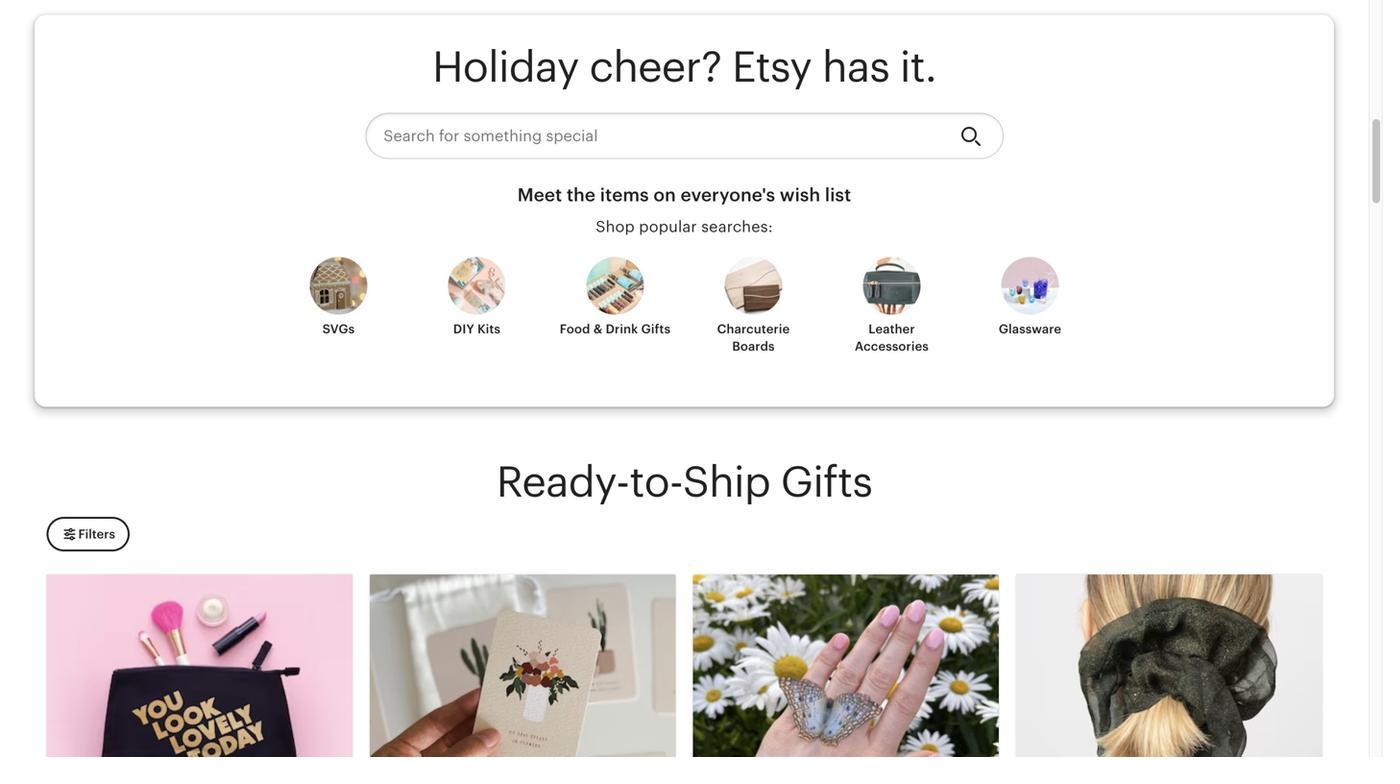 Task type: vqa. For each thing, say whether or not it's contained in the screenshot.
Gifts for Ready-to-Ship Gifts
yes



Task type: locate. For each thing, give the bounding box(es) containing it.
charcuterie boards link
[[696, 257, 811, 355]]

the
[[567, 185, 596, 205]]

drink
[[606, 322, 638, 336]]

items
[[600, 185, 649, 205]]

cheer?
[[589, 43, 722, 91]]

diy
[[453, 322, 474, 336]]

gifts for ready-to-ship gifts
[[781, 458, 873, 506]]

gifts inside "link"
[[641, 322, 671, 336]]

1 vertical spatial gifts
[[781, 458, 873, 506]]

charcuterie
[[717, 322, 790, 336]]

food
[[560, 322, 590, 336]]

meet the items on everyone's wish list
[[518, 185, 852, 205]]

holiday cheer? etsy has it.
[[432, 43, 937, 91]]

None search field
[[365, 113, 1004, 159]]

1 horizontal spatial gifts
[[781, 458, 873, 506]]

on
[[654, 185, 676, 205]]

meet
[[518, 185, 562, 205]]

kits
[[478, 322, 501, 336]]

etsy
[[732, 43, 812, 91]]

0 vertical spatial gifts
[[641, 322, 671, 336]]

shop
[[596, 218, 635, 235]]

searches:
[[702, 218, 773, 235]]

accessories
[[855, 339, 929, 354]]

holiday
[[432, 43, 579, 91]]

boards
[[732, 339, 775, 354]]

0 horizontal spatial gifts
[[641, 322, 671, 336]]

glassware
[[999, 322, 1062, 336]]

filters
[[78, 527, 115, 541]]

Search for something special text field
[[365, 113, 945, 159]]

ready-to-ship gifts
[[497, 458, 873, 506]]

gifts
[[641, 322, 671, 336], [781, 458, 873, 506]]

ship
[[683, 458, 771, 506]]



Task type: describe. For each thing, give the bounding box(es) containing it.
leather accessories
[[855, 322, 929, 354]]

dark green silk organza scrunchie giant scrunchie 100% silk scrunchie hair accessories festive scrunchie gift christmas scrunchie gift image
[[1017, 575, 1323, 757]]

diy kits link
[[419, 257, 535, 353]]

food & drink gifts
[[560, 322, 671, 336]]

plant lover affirmation cards, plant lover gift, affirmation cards deck, positive affirmation cards, inspirational daily self care cards image
[[370, 575, 676, 757]]

leather
[[869, 322, 915, 336]]

popular
[[639, 218, 697, 235]]

leather accessories link
[[834, 257, 950, 355]]

filters button
[[47, 517, 130, 552]]

to-
[[630, 458, 683, 506]]

ready-
[[497, 458, 630, 506]]

list
[[825, 185, 852, 205]]

food & drink gifts link
[[558, 257, 673, 353]]

svgs
[[323, 322, 355, 336]]

has
[[822, 43, 890, 91]]

gifts for food & drink gifts
[[641, 322, 671, 336]]

svgs link
[[281, 257, 396, 353]]

it.
[[900, 43, 937, 91]]

&
[[594, 322, 603, 336]]

glassware link
[[973, 257, 1088, 353]]

wish
[[780, 185, 821, 205]]

you look lovely today makeup bag - canvas makeup pouch - black wash bag - cosmetics bag - valentine's day gift for her - makeup bag image
[[47, 575, 353, 757]]

diy kits
[[453, 322, 501, 336]]

everyone's
[[681, 185, 776, 205]]

charcuterie boards
[[717, 322, 790, 354]]

pastel blue butterfly ring, nature-inspired statement ring for nature lovers, cute gift for her, fun korean butterfly ring, tender blue ring image
[[693, 575, 999, 757]]

shop popular searches:
[[596, 218, 773, 235]]



